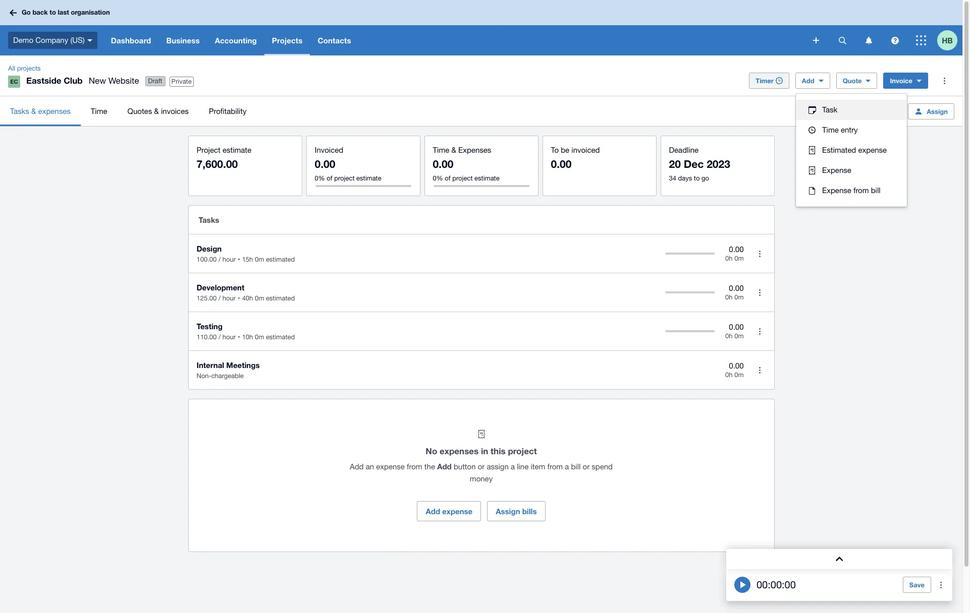 Task type: vqa. For each thing, say whether or not it's contained in the screenshot.
ninth 'KP' from the bottom of the page
no



Task type: locate. For each thing, give the bounding box(es) containing it.
0% inside time & expenses 0.00 0% of project estimate
[[433, 175, 443, 182]]

0 vertical spatial wrapper image
[[806, 146, 818, 155]]

a right item
[[565, 463, 569, 471]]

2 of from the left
[[445, 175, 451, 182]]

to inside go back to last organisation link
[[50, 8, 56, 16]]

of inside time & expenses 0.00 0% of project estimate
[[445, 175, 451, 182]]

task button
[[796, 100, 907, 120]]

from right item
[[547, 463, 563, 471]]

no expenses in this project
[[426, 446, 537, 457]]

hour left 10h
[[222, 334, 236, 341]]

from down expense button
[[853, 186, 869, 195]]

0 vertical spatial bill
[[871, 186, 880, 195]]

svg image
[[916, 35, 926, 45], [839, 37, 846, 44]]

svg image up quote at the right top
[[839, 37, 846, 44]]

0m inside testing 110.00 / hour • 10h 0m estimated
[[255, 334, 264, 341]]

tasks up design at the left of the page
[[199, 216, 219, 225]]

1 horizontal spatial expense
[[442, 507, 472, 516]]

hour inside design 100.00 / hour • 15h 0m estimated
[[222, 256, 236, 263]]

wrapper image inside expense button
[[806, 166, 818, 175]]

project for 0.00
[[334, 175, 355, 182]]

business button
[[159, 25, 207, 56]]

0% inside invoiced 0.00 0% of project estimate
[[315, 175, 325, 182]]

1 or from the left
[[478, 463, 485, 471]]

2 horizontal spatial time
[[822, 126, 839, 134]]

1 hour from the top
[[222, 256, 236, 263]]

dashboard
[[111, 36, 151, 45]]

0 horizontal spatial bill
[[571, 463, 581, 471]]

estimated expense
[[822, 146, 887, 154]]

1 horizontal spatial a
[[565, 463, 569, 471]]

quote
[[843, 77, 862, 85]]

group containing task
[[796, 94, 907, 207]]

0 horizontal spatial more options image
[[750, 321, 770, 342]]

estimated right 40h on the left top
[[266, 295, 295, 302]]

time for time
[[91, 107, 107, 115]]

1 vertical spatial time
[[822, 126, 839, 134]]

bill left spend
[[571, 463, 581, 471]]

1 of from the left
[[327, 175, 332, 182]]

projects
[[272, 36, 303, 45]]

time inside 'time entry' 'button'
[[822, 126, 839, 134]]

1 vertical spatial expense
[[376, 463, 405, 471]]

2 horizontal spatial expense
[[858, 146, 887, 154]]

/ down development
[[218, 295, 221, 302]]

1 horizontal spatial &
[[154, 107, 159, 115]]

0h
[[725, 255, 733, 263], [725, 294, 733, 301], [725, 333, 733, 340], [725, 372, 733, 379]]

testing
[[197, 322, 223, 331]]

1 horizontal spatial from
[[547, 463, 563, 471]]

quotes
[[127, 107, 152, 115]]

0 horizontal spatial or
[[478, 463, 485, 471]]

project down the expenses
[[452, 175, 473, 182]]

expense down expense button
[[822, 186, 851, 195]]

2 wrapper image from the top
[[806, 127, 818, 134]]

time inside time & expenses 0.00 0% of project estimate
[[433, 146, 449, 154]]

project down invoiced
[[334, 175, 355, 182]]

time left entry
[[822, 126, 839, 134]]

non-
[[197, 372, 211, 380]]

1 horizontal spatial more options image
[[931, 575, 951, 596]]

wrapper image inside 'time entry' 'button'
[[806, 127, 818, 134]]

deadline 20 dec 2023 34 days to go
[[669, 146, 730, 182]]

0 horizontal spatial tasks
[[10, 107, 29, 115]]

go back to last organisation
[[22, 8, 110, 16]]

3 / from the top
[[218, 334, 221, 341]]

dec
[[684, 158, 704, 171]]

1 horizontal spatial of
[[445, 175, 451, 182]]

hour down development
[[222, 295, 236, 302]]

1 horizontal spatial to
[[694, 175, 700, 182]]

from left the the at the left of page
[[407, 463, 422, 471]]

/ inside testing 110.00 / hour • 10h 0m estimated
[[218, 334, 221, 341]]

hour inside testing 110.00 / hour • 10h 0m estimated
[[222, 334, 236, 341]]

internal meetings non-chargeable
[[197, 361, 260, 380]]

110.00
[[197, 334, 217, 341]]

to
[[50, 8, 56, 16], [694, 175, 700, 182]]

0.00 inside time & expenses 0.00 0% of project estimate
[[433, 158, 453, 171]]

accounting button
[[207, 25, 264, 56]]

wrapper image
[[806, 146, 818, 155], [806, 166, 818, 175], [806, 187, 818, 195]]

2 vertical spatial •
[[238, 334, 240, 341]]

svg image inside demo company (us) "popup button"
[[87, 39, 92, 42]]

more options image for design
[[750, 244, 770, 264]]

1 • from the top
[[238, 256, 240, 263]]

navigation containing dashboard
[[103, 25, 806, 56]]

& down eastside
[[31, 107, 36, 115]]

back
[[33, 8, 48, 16]]

time down the new
[[91, 107, 107, 115]]

time for time entry
[[822, 126, 839, 134]]

0 vertical spatial /
[[218, 256, 221, 263]]

eastside
[[26, 75, 61, 86]]

0 vertical spatial wrapper image
[[806, 106, 818, 114]]

2 vertical spatial /
[[218, 334, 221, 341]]

1 vertical spatial more options image
[[931, 575, 951, 596]]

project
[[334, 175, 355, 182], [452, 175, 473, 182], [508, 446, 537, 457]]

1 horizontal spatial assign
[[927, 107, 948, 115]]

svg image left hb
[[916, 35, 926, 45]]

& left the expenses
[[451, 146, 456, 154]]

1 0h from the top
[[725, 255, 733, 263]]

0 vertical spatial estimated
[[266, 256, 295, 263]]

svg image left go
[[10, 9, 17, 16]]

expenses
[[38, 107, 71, 115], [440, 446, 479, 457]]

spend
[[592, 463, 613, 471]]

3 0h from the top
[[725, 333, 733, 340]]

go back to last organisation link
[[6, 4, 116, 22]]

wrapper image up expense from bill link
[[806, 166, 818, 175]]

svg image
[[10, 9, 17, 16], [865, 37, 872, 44], [891, 37, 899, 44], [813, 37, 819, 43], [87, 39, 92, 42]]

1 vertical spatial bill
[[571, 463, 581, 471]]

0 vertical spatial to
[[50, 8, 56, 16]]

or up money
[[478, 463, 485, 471]]

hour for testing
[[222, 334, 236, 341]]

3 0.00 0h 0m from the top
[[725, 323, 744, 340]]

34
[[669, 175, 676, 182]]

assign inside button
[[927, 107, 948, 115]]

meetings
[[226, 361, 260, 370]]

wrapper image left 'time entry'
[[806, 127, 818, 134]]

club
[[64, 75, 83, 86]]

3 wrapper image from the top
[[806, 187, 818, 195]]

•
[[238, 256, 240, 263], [238, 295, 240, 302], [238, 334, 240, 341]]

to
[[551, 146, 559, 154]]

2 0h from the top
[[725, 294, 733, 301]]

invoice
[[890, 77, 912, 85]]

0 horizontal spatial 0%
[[315, 175, 325, 182]]

hour inside development 125.00 / hour • 40h 0m estimated
[[222, 295, 236, 302]]

1 0.00 0h 0m from the top
[[725, 245, 744, 263]]

hour for design
[[222, 256, 236, 263]]

2 hour from the top
[[222, 295, 236, 302]]

estimated right the 15h
[[266, 256, 295, 263]]

expense button
[[796, 160, 907, 181]]

2 • from the top
[[238, 295, 240, 302]]

1 vertical spatial assign
[[496, 507, 520, 516]]

estimated for development
[[266, 295, 295, 302]]

2 0.00 0h 0m from the top
[[725, 284, 744, 301]]

bill down expense button
[[871, 186, 880, 195]]

0 vertical spatial tasks
[[10, 107, 29, 115]]

estimated right 10h
[[266, 334, 295, 341]]

0 vertical spatial expense
[[858, 146, 887, 154]]

or left spend
[[583, 463, 590, 471]]

add right the timer button
[[802, 77, 814, 85]]

bill
[[871, 186, 880, 195], [571, 463, 581, 471]]

banner
[[0, 0, 962, 56]]

list box containing task
[[796, 94, 907, 207]]

testing 110.00 / hour • 10h 0m estimated
[[197, 322, 295, 341]]

tasks down ec at top
[[10, 107, 29, 115]]

0 horizontal spatial estimate
[[223, 146, 251, 154]]

draft
[[148, 77, 162, 85]]

project inside invoiced 0.00 0% of project estimate
[[334, 175, 355, 182]]

1 vertical spatial to
[[694, 175, 700, 182]]

add inside popup button
[[802, 77, 814, 85]]

button
[[454, 463, 476, 471]]

assign for assign
[[927, 107, 948, 115]]

bills
[[522, 507, 537, 516]]

0 vertical spatial more options image
[[750, 321, 770, 342]]

expense inside list box
[[858, 146, 887, 154]]

00:00:00
[[757, 579, 796, 591]]

2 0% from the left
[[433, 175, 443, 182]]

1 vertical spatial tasks
[[199, 216, 219, 225]]

1 vertical spatial expenses
[[440, 446, 479, 457]]

group
[[796, 94, 907, 207]]

svg image up the quote popup button
[[865, 37, 872, 44]]

0 vertical spatial •
[[238, 256, 240, 263]]

expense down money
[[442, 507, 472, 516]]

more options image for internal meetings
[[750, 360, 770, 381]]

/ right 110.00
[[218, 334, 221, 341]]

7,600.00
[[197, 158, 238, 171]]

wrapper image for time entry
[[806, 127, 818, 134]]

1 horizontal spatial tasks
[[199, 216, 219, 225]]

0 horizontal spatial of
[[327, 175, 332, 182]]

4 0h from the top
[[725, 372, 733, 379]]

2 / from the top
[[218, 295, 221, 302]]

assign for assign bills
[[496, 507, 520, 516]]

internal
[[197, 361, 224, 370]]

0 horizontal spatial time
[[91, 107, 107, 115]]

0 horizontal spatial expense
[[376, 463, 405, 471]]

&
[[31, 107, 36, 115], [154, 107, 159, 115], [451, 146, 456, 154]]

money
[[470, 475, 493, 483]]

list box
[[796, 94, 907, 207]]

/
[[218, 256, 221, 263], [218, 295, 221, 302], [218, 334, 221, 341]]

estimate inside time & expenses 0.00 0% of project estimate
[[474, 175, 499, 182]]

expense down estimated
[[822, 166, 851, 175]]

100.00
[[197, 256, 217, 263]]

a left line
[[511, 463, 515, 471]]

estimated inside design 100.00 / hour • 15h 0m estimated
[[266, 256, 295, 263]]

0h for development
[[725, 294, 733, 301]]

0 horizontal spatial to
[[50, 8, 56, 16]]

1 0% from the left
[[315, 175, 325, 182]]

1 wrapper image from the top
[[806, 106, 818, 114]]

time left the expenses
[[433, 146, 449, 154]]

• left 10h
[[238, 334, 240, 341]]

expenses up button
[[440, 446, 479, 457]]

add
[[802, 77, 814, 85], [437, 462, 452, 471], [350, 463, 364, 471], [426, 507, 440, 516]]

0 horizontal spatial assign
[[496, 507, 520, 516]]

2 vertical spatial estimated
[[266, 334, 295, 341]]

expense
[[858, 146, 887, 154], [376, 463, 405, 471], [442, 507, 472, 516]]

3 estimated from the top
[[266, 334, 295, 341]]

expense inside button
[[822, 166, 851, 175]]

& for tasks
[[31, 107, 36, 115]]

project inside time & expenses 0.00 0% of project estimate
[[452, 175, 473, 182]]

(us)
[[70, 36, 85, 44]]

business
[[166, 36, 200, 45]]

wrapper image left task
[[806, 106, 818, 114]]

2 expense from the top
[[822, 186, 851, 195]]

1 vertical spatial hour
[[222, 295, 236, 302]]

2 estimated from the top
[[266, 295, 295, 302]]

/ inside design 100.00 / hour • 15h 0m estimated
[[218, 256, 221, 263]]

banner containing hb
[[0, 0, 962, 56]]

& right quotes
[[154, 107, 159, 115]]

3 hour from the top
[[222, 334, 236, 341]]

add left an
[[350, 463, 364, 471]]

tasks & expenses
[[10, 107, 71, 115]]

expense right an
[[376, 463, 405, 471]]

time link
[[81, 96, 117, 126]]

assign left bills
[[496, 507, 520, 516]]

organisation
[[71, 8, 110, 16]]

2 wrapper image from the top
[[806, 166, 818, 175]]

tasks for tasks
[[199, 216, 219, 225]]

/ right 100.00
[[218, 256, 221, 263]]

invoices
[[161, 107, 189, 115]]

project up line
[[508, 446, 537, 457]]

1 horizontal spatial bill
[[871, 186, 880, 195]]

2 vertical spatial time
[[433, 146, 449, 154]]

1 vertical spatial /
[[218, 295, 221, 302]]

• inside development 125.00 / hour • 40h 0m estimated
[[238, 295, 240, 302]]

1 vertical spatial wrapper image
[[806, 166, 818, 175]]

estimated inside development 125.00 / hour • 40h 0m estimated
[[266, 295, 295, 302]]

/ inside development 125.00 / hour • 40h 0m estimated
[[218, 295, 221, 302]]

more options image
[[934, 71, 954, 91], [750, 244, 770, 264], [750, 283, 770, 303], [750, 360, 770, 381]]

time inside time link
[[91, 107, 107, 115]]

125.00
[[197, 295, 217, 302]]

1 / from the top
[[218, 256, 221, 263]]

0 horizontal spatial &
[[31, 107, 36, 115]]

2 horizontal spatial project
[[508, 446, 537, 457]]

expense for estimated expense
[[858, 146, 887, 154]]

1 estimated from the top
[[266, 256, 295, 263]]

0 horizontal spatial project
[[334, 175, 355, 182]]

bill inside list box
[[871, 186, 880, 195]]

1 horizontal spatial or
[[583, 463, 590, 471]]

1 horizontal spatial 0%
[[433, 175, 443, 182]]

navigation inside banner
[[103, 25, 806, 56]]

& inside time & expenses 0.00 0% of project estimate
[[451, 146, 456, 154]]

svg image right (us)
[[87, 39, 92, 42]]

1 vertical spatial •
[[238, 295, 240, 302]]

2 vertical spatial expense
[[442, 507, 472, 516]]

more options image
[[750, 321, 770, 342], [931, 575, 951, 596]]

wrapper image inside estimated expense button
[[806, 146, 818, 155]]

task
[[822, 105, 837, 114]]

wrapper image left the expense from bill
[[806, 187, 818, 195]]

wrapper image left estimated
[[806, 146, 818, 155]]

navigation
[[103, 25, 806, 56]]

1 horizontal spatial time
[[433, 146, 449, 154]]

2 horizontal spatial &
[[451, 146, 456, 154]]

1 vertical spatial expense
[[822, 186, 851, 195]]

• left the 15h
[[238, 256, 240, 263]]

1 horizontal spatial project
[[452, 175, 473, 182]]

0.00 0h 0m for design
[[725, 245, 744, 263]]

expenses down the eastside club
[[38, 107, 71, 115]]

expense down 'time entry' 'button'
[[858, 146, 887, 154]]

hour left the 15h
[[222, 256, 236, 263]]

0.00 0h 0m for testing
[[725, 323, 744, 340]]

1 expense from the top
[[822, 166, 851, 175]]

assign
[[927, 107, 948, 115], [496, 507, 520, 516]]

2 or from the left
[[583, 463, 590, 471]]

0 vertical spatial assign
[[927, 107, 948, 115]]

3 • from the top
[[238, 334, 240, 341]]

1 wrapper image from the top
[[806, 146, 818, 155]]

0 horizontal spatial a
[[511, 463, 515, 471]]

estimated for testing
[[266, 334, 295, 341]]

tasks & expenses link
[[0, 96, 81, 126]]

• inside design 100.00 / hour • 15h 0m estimated
[[238, 256, 240, 263]]

0m inside development 125.00 / hour • 40h 0m estimated
[[255, 295, 264, 302]]

demo
[[13, 36, 33, 44]]

assign button
[[908, 103, 954, 119]]

0 vertical spatial expense
[[822, 166, 851, 175]]

of
[[327, 175, 332, 182], [445, 175, 451, 182]]

to left last on the top
[[50, 8, 56, 16]]

add down the the at the left of page
[[426, 507, 440, 516]]

add inside button
[[426, 507, 440, 516]]

estimated inside testing 110.00 / hour • 10h 0m estimated
[[266, 334, 295, 341]]

0 vertical spatial time
[[91, 107, 107, 115]]

0 vertical spatial hour
[[222, 256, 236, 263]]

to left go
[[694, 175, 700, 182]]

wrapper image
[[806, 106, 818, 114], [806, 127, 818, 134]]

1 horizontal spatial expenses
[[440, 446, 479, 457]]

2 horizontal spatial from
[[853, 186, 869, 195]]

0%
[[315, 175, 325, 182], [433, 175, 443, 182]]

estimated for design
[[266, 256, 295, 263]]

2 vertical spatial hour
[[222, 334, 236, 341]]

0 horizontal spatial expenses
[[38, 107, 71, 115]]

0.00 inside invoiced 0.00 0% of project estimate
[[315, 158, 335, 171]]

1 vertical spatial wrapper image
[[806, 127, 818, 134]]

2 a from the left
[[565, 463, 569, 471]]

2 vertical spatial wrapper image
[[806, 187, 818, 195]]

assign down invoice popup button at the right top of page
[[927, 107, 948, 115]]

hb
[[942, 36, 953, 45]]

expense inside the add an expense from the add button or assign a line item from a bill or spend money
[[376, 463, 405, 471]]

• inside testing 110.00 / hour • 10h 0m estimated
[[238, 334, 240, 341]]

0.00 0h 0m
[[725, 245, 744, 263], [725, 284, 744, 301], [725, 323, 744, 340], [725, 362, 744, 379]]

tasks
[[10, 107, 29, 115], [199, 216, 219, 225]]

2 horizontal spatial estimate
[[474, 175, 499, 182]]

wrapper image inside task button
[[806, 106, 818, 114]]

wrapper image inside expense from bill link
[[806, 187, 818, 195]]

& for time
[[451, 146, 456, 154]]

project for expenses
[[508, 446, 537, 457]]

hour
[[222, 256, 236, 263], [222, 295, 236, 302], [222, 334, 236, 341]]

• left 40h on the left top
[[238, 295, 240, 302]]

a
[[511, 463, 515, 471], [565, 463, 569, 471]]

1 horizontal spatial estimate
[[356, 175, 381, 182]]

add for add
[[802, 77, 814, 85]]

1 vertical spatial estimated
[[266, 295, 295, 302]]



Task type: describe. For each thing, give the bounding box(es) containing it.
line
[[517, 463, 529, 471]]

estimate inside invoiced 0.00 0% of project estimate
[[356, 175, 381, 182]]

4 0.00 0h 0m from the top
[[725, 362, 744, 379]]

• for design
[[238, 256, 240, 263]]

the
[[424, 463, 435, 471]]

0h for design
[[725, 255, 733, 263]]

projects button
[[264, 25, 310, 56]]

accounting
[[215, 36, 257, 45]]

2023
[[707, 158, 730, 171]]

1 a from the left
[[511, 463, 515, 471]]

& for quotes
[[154, 107, 159, 115]]

last
[[58, 8, 69, 16]]

wrapper image for expense
[[806, 166, 818, 175]]

40h
[[242, 295, 253, 302]]

website
[[108, 76, 139, 86]]

0 vertical spatial expenses
[[38, 107, 71, 115]]

• for development
[[238, 295, 240, 302]]

of inside invoiced 0.00 0% of project estimate
[[327, 175, 332, 182]]

time for time & expenses 0.00 0% of project estimate
[[433, 146, 449, 154]]

project estimate 7,600.00
[[197, 146, 251, 171]]

0 horizontal spatial from
[[407, 463, 422, 471]]

0.00 inside to be invoiced 0.00
[[551, 158, 571, 171]]

all projects
[[8, 65, 41, 72]]

to be invoiced 0.00
[[551, 146, 600, 171]]

demo company (us) button
[[0, 25, 103, 56]]

be
[[561, 146, 569, 154]]

expenses
[[458, 146, 491, 154]]

contacts button
[[310, 25, 359, 56]]

new
[[89, 76, 106, 86]]

all
[[8, 65, 15, 72]]

svg image up add popup button
[[813, 37, 819, 43]]

days
[[678, 175, 692, 182]]

to inside the deadline 20 dec 2023 34 days to go
[[694, 175, 700, 182]]

entry
[[841, 126, 858, 134]]

invoiced
[[571, 146, 600, 154]]

add for add an expense from the add button or assign a line item from a bill or spend money
[[350, 463, 364, 471]]

/ for testing
[[218, 334, 221, 341]]

quote button
[[836, 73, 877, 89]]

assign bills
[[496, 507, 537, 516]]

expense for add expense
[[442, 507, 472, 516]]

quotes & invoices
[[127, 107, 189, 115]]

timer
[[756, 77, 774, 85]]

expense from bill
[[822, 186, 880, 195]]

chargeable
[[211, 372, 244, 380]]

svg image up invoice at the top right of page
[[891, 37, 899, 44]]

contacts
[[318, 36, 351, 45]]

add button
[[795, 73, 830, 89]]

save button
[[903, 577, 931, 594]]

go
[[22, 8, 31, 16]]

expense from bill link
[[796, 181, 907, 201]]

assign
[[487, 463, 509, 471]]

hour for development
[[222, 295, 236, 302]]

company
[[35, 36, 68, 44]]

no
[[426, 446, 437, 457]]

/ for development
[[218, 295, 221, 302]]

quotes & invoices link
[[117, 96, 199, 126]]

item
[[531, 463, 545, 471]]

dashboard link
[[103, 25, 159, 56]]

all projects link
[[4, 64, 45, 74]]

timer button
[[749, 73, 789, 89]]

wrapper image for expense from bill
[[806, 187, 818, 195]]

wrapper image for task
[[806, 106, 818, 114]]

in
[[481, 446, 488, 457]]

start timer image
[[734, 577, 750, 594]]

time & expenses 0.00 0% of project estimate
[[433, 146, 499, 182]]

0h for testing
[[725, 333, 733, 340]]

more options image for development
[[750, 283, 770, 303]]

10h
[[242, 334, 253, 341]]

time entry button
[[796, 120, 907, 140]]

profitability link
[[199, 96, 257, 126]]

this
[[491, 446, 506, 457]]

deadline
[[669, 146, 699, 154]]

development
[[197, 283, 244, 292]]

design 100.00 / hour • 15h 0m estimated
[[197, 244, 295, 263]]

hb button
[[937, 25, 962, 56]]

estimated
[[822, 146, 856, 154]]

/ for design
[[218, 256, 221, 263]]

time entry
[[822, 126, 858, 134]]

an
[[366, 463, 374, 471]]

tasks for tasks & expenses
[[10, 107, 29, 115]]

profitability
[[209, 107, 246, 115]]

expense for expense from bill
[[822, 186, 851, 195]]

new website
[[89, 76, 139, 86]]

invoiced
[[315, 146, 343, 154]]

bill inside the add an expense from the add button or assign a line item from a bill or spend money
[[571, 463, 581, 471]]

15h
[[242, 256, 253, 263]]

go
[[702, 175, 709, 182]]

wrapper image for estimated expense
[[806, 146, 818, 155]]

invoice button
[[883, 73, 928, 89]]

add expense
[[426, 507, 472, 516]]

svg image inside go back to last organisation link
[[10, 9, 17, 16]]

assign bills link
[[487, 502, 545, 522]]

save
[[909, 581, 925, 589]]

0.00 0h 0m for development
[[725, 284, 744, 301]]

estimated expense button
[[796, 140, 907, 160]]

from inside list box
[[853, 186, 869, 195]]

• for testing
[[238, 334, 240, 341]]

estimate inside project estimate 7,600.00
[[223, 146, 251, 154]]

design
[[197, 244, 222, 253]]

demo company (us)
[[13, 36, 85, 44]]

add for add expense
[[426, 507, 440, 516]]

1 horizontal spatial svg image
[[916, 35, 926, 45]]

private
[[171, 78, 192, 85]]

expense for expense
[[822, 166, 851, 175]]

projects
[[17, 65, 41, 72]]

add an expense from the add button or assign a line item from a bill or spend money
[[350, 462, 613, 483]]

add right the the at the left of page
[[437, 462, 452, 471]]

0m inside design 100.00 / hour • 15h 0m estimated
[[255, 256, 264, 263]]

0 horizontal spatial svg image
[[839, 37, 846, 44]]

eastside club
[[26, 75, 83, 86]]



